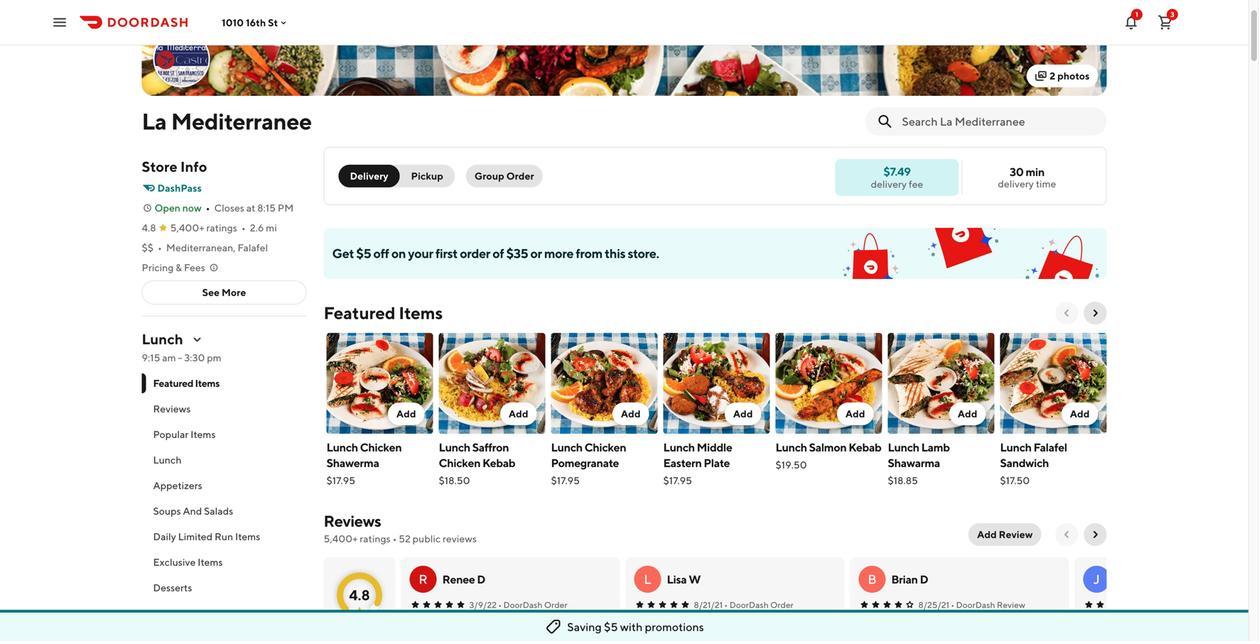 Task type: describe. For each thing, give the bounding box(es) containing it.
add for lunch saffron chicken kebab
[[509, 408, 529, 420]]

dashpass
[[157, 182, 202, 194]]

off
[[374, 246, 389, 261]]

shawerma
[[327, 457, 379, 470]]

add review
[[978, 529, 1033, 541]]

30 min delivery time
[[998, 165, 1057, 190]]

• right 8/25/21
[[951, 601, 955, 611]]

featured inside heading
[[324, 303, 396, 323]]

add for lunch chicken shawerma
[[397, 408, 416, 420]]

add button for lunch middle eastern plate
[[725, 403, 762, 426]]

sandwich
[[1001, 457, 1049, 470]]

order for l
[[771, 601, 794, 611]]

get
[[332, 246, 354, 261]]

public
[[413, 534, 441, 545]]

$18.85
[[888, 475, 918, 487]]

$$ • mediterranean, falafel
[[142, 242, 268, 254]]

add review button
[[969, 524, 1042, 547]]

lunch middle eastern plate $17.95
[[664, 441, 733, 487]]

$17.95 for lunch chicken pomegranate
[[551, 475, 580, 487]]

add button for lunch salmon kebab
[[837, 403, 874, 426]]

lunch inside lunch button
[[153, 455, 182, 466]]

lunch saffron chicken kebab $18.50
[[439, 441, 516, 487]]

0 horizontal spatial 5,400+
[[170, 222, 204, 234]]

appetizers
[[153, 480, 202, 492]]

$5 for get
[[356, 246, 371, 261]]

group order
[[475, 170, 534, 182]]

8:15
[[257, 202, 276, 214]]

0 vertical spatial 4.8
[[142, 222, 156, 234]]

• right the 8/21/21
[[725, 601, 728, 611]]

lunch chicken shawerma image
[[327, 333, 433, 434]]

&
[[176, 262, 182, 274]]

order
[[460, 246, 490, 261]]

• right 3/9/22
[[498, 601, 502, 611]]

1 vertical spatial 4.8
[[349, 588, 370, 604]]

lunch button
[[142, 448, 307, 473]]

your
[[408, 246, 433, 261]]

notification bell image
[[1123, 14, 1140, 31]]

chicken for shawerma
[[360, 441, 402, 455]]

add inside button
[[978, 529, 997, 541]]

daily limited run items
[[153, 531, 260, 543]]

reviews for reviews 5,400+ ratings • 52 public reviews
[[324, 513, 381, 531]]

next image
[[1090, 530, 1102, 541]]

doordash for r
[[504, 601, 543, 611]]

daily limited run items button
[[142, 525, 307, 550]]

kebab inside lunch salmon kebab $19.50
[[849, 441, 882, 455]]

lunch falafel sandwich image
[[1001, 333, 1107, 434]]

0 horizontal spatial featured items
[[153, 378, 220, 390]]

mediterranean,
[[166, 242, 236, 254]]

• doordash order for l
[[725, 601, 794, 611]]

see more button
[[143, 282, 306, 304]]

lamb
[[922, 441, 950, 455]]

group order button
[[466, 165, 543, 188]]

open
[[155, 202, 181, 214]]

pricing & fees button
[[142, 261, 220, 275]]

j
[[1094, 572, 1101, 588]]

l
[[644, 572, 652, 588]]

kebab inside lunch saffron chicken kebab $18.50
[[483, 457, 516, 470]]

mi
[[266, 222, 277, 234]]

w
[[689, 573, 701, 587]]

mediterranee
[[171, 108, 312, 135]]

lunch chicken shawerma $17.95
[[327, 441, 402, 487]]

appetizers button
[[142, 473, 307, 499]]

pricing & fees
[[142, 262, 205, 274]]

lunch up am at bottom
[[142, 331, 183, 348]]

plate
[[704, 457, 730, 470]]

lunch falafel sandwich $17.50
[[1001, 441, 1068, 487]]

store
[[142, 159, 178, 175]]

0 vertical spatial featured items
[[324, 303, 443, 323]]

• left 2.6
[[242, 222, 246, 234]]

$19.50
[[776, 460, 807, 471]]

falafel inside "lunch falafel sandwich $17.50"
[[1034, 441, 1068, 455]]

lunch for lunch chicken pomegranate
[[551, 441, 583, 455]]

of
[[493, 246, 504, 261]]

items down pm
[[195, 378, 220, 390]]

3:30
[[184, 352, 205, 364]]

reviews
[[443, 534, 477, 545]]

previous button of carousel image
[[1062, 308, 1073, 319]]

lunch chicken pomegranate $17.95
[[551, 441, 627, 487]]

see more
[[202, 287, 246, 299]]

lisa
[[667, 573, 687, 587]]

reviews button
[[142, 397, 307, 422]]

la mediterranee
[[142, 108, 312, 135]]

group
[[475, 170, 505, 182]]

chicken inside lunch saffron chicken kebab $18.50
[[439, 457, 481, 470]]

52
[[399, 534, 411, 545]]

add button for lunch falafel sandwich
[[1062, 403, 1099, 426]]

with
[[620, 621, 643, 634]]

d for b
[[920, 573, 929, 587]]

delivery inside $7.49 delivery fee
[[871, 178, 907, 190]]

brian
[[892, 573, 918, 587]]

1010 16th st
[[222, 17, 278, 28]]

5,400+ ratings •
[[170, 222, 246, 234]]

d for r
[[477, 573, 486, 587]]

lunch for lunch falafel sandwich
[[1001, 441, 1032, 455]]

desserts button
[[142, 576, 307, 601]]

popular
[[153, 429, 189, 441]]

run
[[215, 531, 233, 543]]

add button for lunch chicken pomegranate
[[613, 403, 649, 426]]

• doordash review
[[951, 601, 1026, 611]]

lunch for lunch salmon kebab
[[776, 441, 807, 455]]

r
[[419, 572, 428, 588]]

$17.95 for lunch chicken shawerma
[[327, 475, 355, 487]]

16th
[[246, 17, 266, 28]]

delivery inside 30 min delivery time
[[998, 178, 1034, 190]]

pm
[[207, 352, 222, 364]]

featured items heading
[[324, 302, 443, 325]]

1010 16th st button
[[222, 17, 289, 28]]

store.
[[628, 246, 659, 261]]

• inside reviews 5,400+ ratings • 52 public reviews
[[393, 534, 397, 545]]

min
[[1026, 165, 1045, 179]]

Pickup radio
[[391, 165, 455, 188]]

eastern
[[664, 457, 702, 470]]

add for lunch chicken pomegranate
[[621, 408, 641, 420]]

saving
[[567, 621, 602, 634]]

add for lunch salmon kebab
[[846, 408, 866, 420]]

st
[[268, 17, 278, 28]]

exclusive items
[[153, 557, 223, 569]]

now
[[182, 202, 202, 214]]

popular items
[[153, 429, 216, 441]]

9:15
[[142, 352, 160, 364]]

lunch middle eastern plate image
[[664, 333, 770, 434]]

salmon
[[809, 441, 847, 455]]

lunch for lunch chicken shawerma
[[327, 441, 358, 455]]



Task type: vqa. For each thing, say whether or not it's contained in the screenshot.
2 photos button
yes



Task type: locate. For each thing, give the bounding box(es) containing it.
reviews inside button
[[153, 403, 191, 415]]

3 add button from the left
[[613, 403, 649, 426]]

lunch for lunch middle eastern plate
[[664, 441, 695, 455]]

items down daily limited run items
[[198, 557, 223, 569]]

kebab
[[849, 441, 882, 455], [483, 457, 516, 470]]

1 horizontal spatial order
[[544, 601, 568, 611]]

• doordash order right 3/9/22
[[498, 601, 568, 611]]

Item Search search field
[[903, 114, 1096, 129]]

0 horizontal spatial chicken
[[360, 441, 402, 455]]

d right brian
[[920, 573, 929, 587]]

4.8 left r
[[349, 588, 370, 604]]

2 add button from the left
[[500, 403, 537, 426]]

1 vertical spatial review
[[997, 601, 1026, 611]]

pickup
[[411, 170, 444, 182]]

1 horizontal spatial 4.8
[[349, 588, 370, 604]]

featured items down off
[[324, 303, 443, 323]]

1
[[1136, 10, 1139, 18]]

lunch chicken pomegranate image
[[551, 333, 658, 434]]

add button up "lunch falafel sandwich $17.50"
[[1062, 403, 1099, 426]]

2 d from the left
[[920, 573, 929, 587]]

2.6 mi
[[250, 222, 277, 234]]

add button up lunch chicken shawerma $17.95
[[388, 403, 425, 426]]

30
[[1010, 165, 1024, 179]]

1 vertical spatial ratings
[[360, 534, 391, 545]]

open now
[[155, 202, 202, 214]]

next button of carousel image
[[1090, 308, 1102, 319]]

1 horizontal spatial ratings
[[360, 534, 391, 545]]

lunch inside "lunch falafel sandwich $17.50"
[[1001, 441, 1032, 455]]

beverages button
[[142, 601, 307, 627]]

3 $17.95 from the left
[[664, 475, 692, 487]]

1010
[[222, 17, 244, 28]]

lunch for lunch lamb shawarma
[[888, 441, 920, 455]]

add button up salmon at the right bottom of the page
[[837, 403, 874, 426]]

reviews for reviews
[[153, 403, 191, 415]]

1 horizontal spatial kebab
[[849, 441, 882, 455]]

3/9/22
[[470, 601, 497, 611]]

lunch salmon kebab image
[[776, 333, 883, 434]]

0 horizontal spatial falafel
[[238, 242, 268, 254]]

$17.95 inside lunch chicken pomegranate $17.95
[[551, 475, 580, 487]]

reviews up popular
[[153, 403, 191, 415]]

$35
[[507, 246, 528, 261]]

la mediterranee image
[[142, 0, 1107, 96], [155, 32, 209, 86]]

1 vertical spatial 5,400+
[[324, 534, 358, 545]]

chicken inside lunch chicken pomegranate $17.95
[[585, 441, 627, 455]]

review down add review button
[[997, 601, 1026, 611]]

lunch up the sandwich
[[1001, 441, 1032, 455]]

2 • doordash order from the left
[[725, 601, 794, 611]]

0 horizontal spatial delivery
[[871, 178, 907, 190]]

open menu image
[[51, 14, 68, 31]]

$5 left off
[[356, 246, 371, 261]]

4.8
[[142, 222, 156, 234], [349, 588, 370, 604]]

doordash right 8/25/21
[[957, 601, 996, 611]]

lunch up the $18.50
[[439, 441, 470, 455]]

lunch inside lunch lamb shawarma $18.85
[[888, 441, 920, 455]]

menus image
[[192, 334, 203, 346]]

0 vertical spatial review
[[999, 529, 1033, 541]]

1 horizontal spatial • doordash order
[[725, 601, 794, 611]]

$18.50
[[439, 475, 470, 487]]

review inside button
[[999, 529, 1033, 541]]

lunch up shawarma
[[888, 441, 920, 455]]

pricing
[[142, 262, 174, 274]]

time
[[1036, 178, 1057, 190]]

1 vertical spatial falafel
[[1034, 441, 1068, 455]]

$17.50
[[1001, 475, 1030, 487]]

chicken inside lunch chicken shawerma $17.95
[[360, 441, 402, 455]]

reviews 5,400+ ratings • 52 public reviews
[[324, 513, 477, 545]]

• left 52
[[393, 534, 397, 545]]

1 horizontal spatial 5,400+
[[324, 534, 358, 545]]

order methods option group
[[339, 165, 455, 188]]

doordash for l
[[730, 601, 769, 611]]

1 horizontal spatial reviews
[[324, 513, 381, 531]]

• doordash order right the 8/21/21
[[725, 601, 794, 611]]

add button for lunch chicken shawerma
[[388, 403, 425, 426]]

$$
[[142, 242, 154, 254]]

add button up middle
[[725, 403, 762, 426]]

1 horizontal spatial falafel
[[1034, 441, 1068, 455]]

0 horizontal spatial d
[[477, 573, 486, 587]]

2.6
[[250, 222, 264, 234]]

add button up saffron
[[500, 403, 537, 426]]

1 horizontal spatial delivery
[[998, 178, 1034, 190]]

falafel down 2.6
[[238, 242, 268, 254]]

items inside heading
[[399, 303, 443, 323]]

chicken up the $18.50
[[439, 457, 481, 470]]

0 vertical spatial featured
[[324, 303, 396, 323]]

ratings down the reviews link
[[360, 534, 391, 545]]

from
[[576, 246, 603, 261]]

exclusive
[[153, 557, 196, 569]]

exclusive items button
[[142, 550, 307, 576]]

lunch for lunch saffron chicken kebab
[[439, 441, 470, 455]]

reviews
[[153, 403, 191, 415], [324, 513, 381, 531]]

3 button
[[1152, 8, 1180, 37]]

chicken
[[360, 441, 402, 455], [585, 441, 627, 455], [439, 457, 481, 470]]

delivery left time
[[998, 178, 1034, 190]]

middle
[[697, 441, 733, 455]]

desserts
[[153, 583, 192, 594]]

0 horizontal spatial kebab
[[483, 457, 516, 470]]

ratings inside reviews 5,400+ ratings • 52 public reviews
[[360, 534, 391, 545]]

0 horizontal spatial $17.95
[[327, 475, 355, 487]]

9:15 am - 3:30 pm
[[142, 352, 222, 364]]

$17.95 inside lunch chicken shawerma $17.95
[[327, 475, 355, 487]]

am
[[162, 352, 176, 364]]

beverages
[[153, 608, 201, 620]]

popular items button
[[142, 422, 307, 448]]

delivery left "fee"
[[871, 178, 907, 190]]

renee d
[[443, 573, 486, 587]]

0 horizontal spatial ratings
[[206, 222, 237, 234]]

items right popular
[[191, 429, 216, 441]]

4.8 up $$
[[142, 222, 156, 234]]

1 horizontal spatial doordash
[[730, 601, 769, 611]]

1 • doordash order from the left
[[498, 601, 568, 611]]

add button for lunch lamb shawarma
[[950, 403, 986, 426]]

$17.95 inside lunch middle eastern plate $17.95
[[664, 475, 692, 487]]

1 vertical spatial $5
[[604, 621, 618, 634]]

$17.95 down shawerma
[[327, 475, 355, 487]]

0 vertical spatial ratings
[[206, 222, 237, 234]]

add button up lunch chicken pomegranate $17.95
[[613, 403, 649, 426]]

1 vertical spatial reviews
[[324, 513, 381, 531]]

0 vertical spatial falafel
[[238, 242, 268, 254]]

d right renee
[[477, 573, 486, 587]]

brian d
[[892, 573, 929, 587]]

pomegranate
[[551, 457, 619, 470]]

0 horizontal spatial $5
[[356, 246, 371, 261]]

2 horizontal spatial $17.95
[[664, 475, 692, 487]]

2 horizontal spatial order
[[771, 601, 794, 611]]

6 add button from the left
[[950, 403, 986, 426]]

5 add button from the left
[[837, 403, 874, 426]]

kebab right salmon at the right bottom of the page
[[849, 441, 882, 455]]

order for r
[[544, 601, 568, 611]]

lunch down popular
[[153, 455, 182, 466]]

$5 left with
[[604, 621, 618, 634]]

limited
[[178, 531, 213, 543]]

add for lunch middle eastern plate
[[734, 408, 753, 420]]

lunch inside lunch saffron chicken kebab $18.50
[[439, 441, 470, 455]]

reviews down shawerma
[[324, 513, 381, 531]]

Delivery radio
[[339, 165, 400, 188]]

• closes at 8:15 pm
[[206, 202, 294, 214]]

chicken for pomegranate
[[585, 441, 627, 455]]

0 horizontal spatial doordash
[[504, 601, 543, 611]]

0 vertical spatial kebab
[[849, 441, 882, 455]]

• right $$
[[158, 242, 162, 254]]

1 d from the left
[[477, 573, 486, 587]]

5,400+ down now
[[170, 222, 204, 234]]

lunch inside lunch chicken pomegranate $17.95
[[551, 441, 583, 455]]

0 vertical spatial $5
[[356, 246, 371, 261]]

0 horizontal spatial 4.8
[[142, 222, 156, 234]]

add button up lamb
[[950, 403, 986, 426]]

falafel
[[238, 242, 268, 254], [1034, 441, 1068, 455]]

more
[[544, 246, 574, 261]]

1 vertical spatial kebab
[[483, 457, 516, 470]]

soups and salads
[[153, 506, 233, 518]]

lunch up $19.50
[[776, 441, 807, 455]]

and
[[183, 506, 202, 518]]

2 horizontal spatial doordash
[[957, 601, 996, 611]]

0 horizontal spatial order
[[507, 170, 534, 182]]

1 horizontal spatial chicken
[[439, 457, 481, 470]]

$17.95 down "pomegranate"
[[551, 475, 580, 487]]

1 doordash from the left
[[504, 601, 543, 611]]

8/25/21
[[919, 601, 950, 611]]

5,400+ inside reviews 5,400+ ratings • 52 public reviews
[[324, 534, 358, 545]]

lunch up "pomegranate"
[[551, 441, 583, 455]]

0 vertical spatial 5,400+
[[170, 222, 204, 234]]

add for lunch lamb shawarma
[[958, 408, 978, 420]]

lunch up shawerma
[[327, 441, 358, 455]]

lisa w
[[667, 573, 701, 587]]

featured down am at bottom
[[153, 378, 193, 390]]

-
[[178, 352, 182, 364]]

chicken up "pomegranate"
[[585, 441, 627, 455]]

photos
[[1058, 70, 1090, 82]]

• doordash order for r
[[498, 601, 568, 611]]

3 items, open order cart image
[[1157, 14, 1174, 31]]

8/21/21
[[694, 601, 723, 611]]

lunch lamb shawarma image
[[888, 333, 995, 434]]

3 doordash from the left
[[957, 601, 996, 611]]

pm
[[278, 202, 294, 214]]

featured
[[324, 303, 396, 323], [153, 378, 193, 390]]

chicken up shawerma
[[360, 441, 402, 455]]

or
[[531, 246, 542, 261]]

• right now
[[206, 202, 210, 214]]

1 horizontal spatial $5
[[604, 621, 618, 634]]

items down your
[[399, 303, 443, 323]]

1 horizontal spatial d
[[920, 573, 929, 587]]

0 horizontal spatial featured
[[153, 378, 193, 390]]

this
[[605, 246, 626, 261]]

reviews inside reviews 5,400+ ratings • 52 public reviews
[[324, 513, 381, 531]]

doordash right the 8/21/21
[[730, 601, 769, 611]]

0 vertical spatial reviews
[[153, 403, 191, 415]]

doordash right 3/9/22
[[504, 601, 543, 611]]

lunch saffron chicken kebab image
[[439, 333, 546, 434]]

la
[[142, 108, 167, 135]]

$5 for saving
[[604, 621, 618, 634]]

soups and salads button
[[142, 499, 307, 525]]

5,400+
[[170, 222, 204, 234], [324, 534, 358, 545]]

order inside button
[[507, 170, 534, 182]]

kebab down saffron
[[483, 457, 516, 470]]

0 horizontal spatial reviews
[[153, 403, 191, 415]]

lunch inside lunch chicken shawerma $17.95
[[327, 441, 358, 455]]

$7.49 delivery fee
[[871, 165, 924, 190]]

ratings down the closes
[[206, 222, 237, 234]]

see
[[202, 287, 220, 299]]

add button for lunch saffron chicken kebab
[[500, 403, 537, 426]]

1 horizontal spatial featured
[[324, 303, 396, 323]]

items right run
[[235, 531, 260, 543]]

lunch salmon kebab $19.50
[[776, 441, 882, 471]]

salads
[[204, 506, 233, 518]]

lunch inside lunch salmon kebab $19.50
[[776, 441, 807, 455]]

doordash for b
[[957, 601, 996, 611]]

2 doordash from the left
[[730, 601, 769, 611]]

1 horizontal spatial $17.95
[[551, 475, 580, 487]]

2 photos button
[[1027, 65, 1099, 87]]

4 add button from the left
[[725, 403, 762, 426]]

lunch
[[142, 331, 183, 348], [327, 441, 358, 455], [439, 441, 470, 455], [551, 441, 583, 455], [664, 441, 695, 455], [776, 441, 807, 455], [888, 441, 920, 455], [1001, 441, 1032, 455], [153, 455, 182, 466]]

fees
[[184, 262, 205, 274]]

5,400+ down the reviews link
[[324, 534, 358, 545]]

featured down get
[[324, 303, 396, 323]]

on
[[392, 246, 406, 261]]

featured items down 9:15 am - 3:30 pm
[[153, 378, 220, 390]]

0 horizontal spatial • doordash order
[[498, 601, 568, 611]]

previous image
[[1062, 530, 1073, 541]]

7 add button from the left
[[1062, 403, 1099, 426]]

items
[[399, 303, 443, 323], [195, 378, 220, 390], [191, 429, 216, 441], [235, 531, 260, 543], [198, 557, 223, 569]]

info
[[180, 159, 207, 175]]

2 horizontal spatial chicken
[[585, 441, 627, 455]]

1 add button from the left
[[388, 403, 425, 426]]

promotions
[[645, 621, 704, 634]]

get $5 off on your first order of $35 or more from this store.
[[332, 246, 659, 261]]

review left previous icon
[[999, 529, 1033, 541]]

lunch up 'eastern'
[[664, 441, 695, 455]]

add for lunch falafel sandwich
[[1071, 408, 1090, 420]]

1 vertical spatial featured
[[153, 378, 193, 390]]

1 vertical spatial featured items
[[153, 378, 220, 390]]

closes
[[214, 202, 244, 214]]

1 horizontal spatial featured items
[[324, 303, 443, 323]]

store info
[[142, 159, 207, 175]]

daily
[[153, 531, 176, 543]]

falafel up the sandwich
[[1034, 441, 1068, 455]]

1 $17.95 from the left
[[327, 475, 355, 487]]

$17.95 down 'eastern'
[[664, 475, 692, 487]]

2 $17.95 from the left
[[551, 475, 580, 487]]

saffron
[[472, 441, 509, 455]]

$7.49
[[884, 165, 911, 178]]

lunch inside lunch middle eastern plate $17.95
[[664, 441, 695, 455]]



